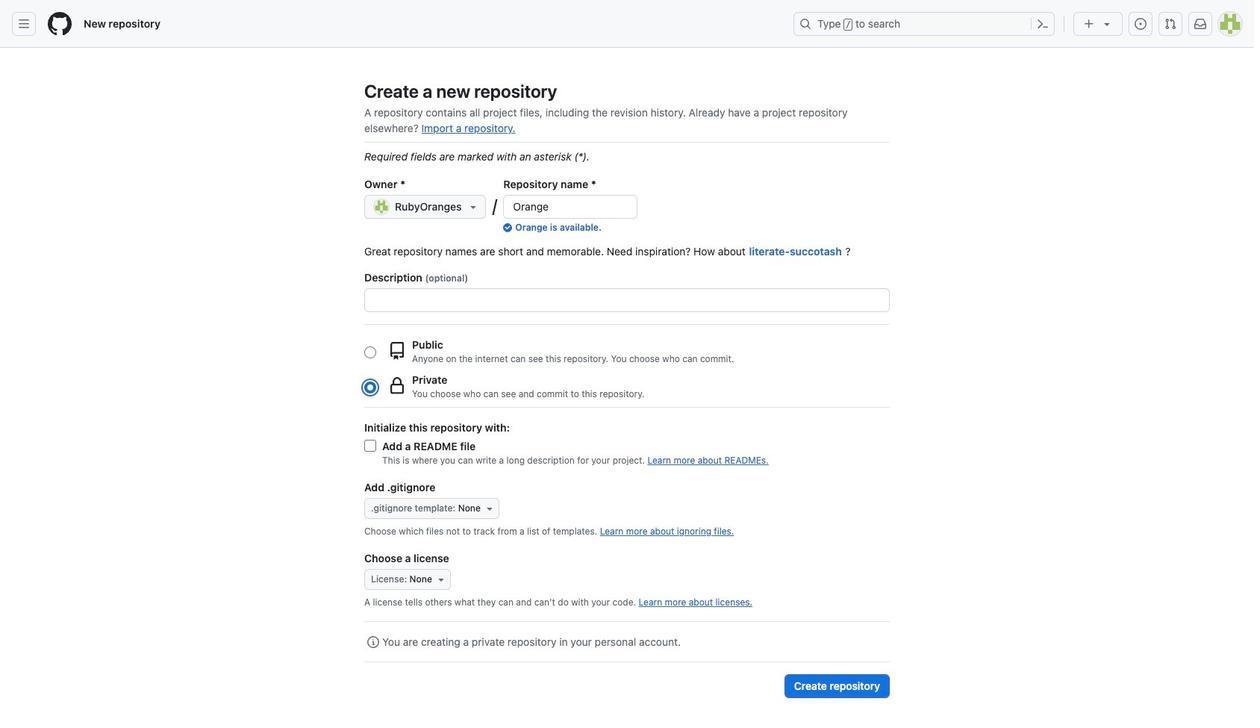 Task type: vqa. For each thing, say whether or not it's contained in the screenshot.
list
no



Task type: describe. For each thing, give the bounding box(es) containing it.
lock image
[[388, 377, 406, 395]]

1 horizontal spatial triangle down image
[[1101, 18, 1113, 30]]

0 horizontal spatial triangle down image
[[435, 573, 447, 585]]

0 horizontal spatial triangle down image
[[468, 201, 480, 213]]

plus image
[[1083, 18, 1095, 30]]

issue opened image
[[1135, 18, 1147, 30]]

sc 9kayk9 0 image
[[367, 636, 379, 648]]

1 vertical spatial triangle down image
[[484, 502, 496, 514]]



Task type: locate. For each thing, give the bounding box(es) containing it.
check circle fill image
[[503, 223, 512, 232]]

0 vertical spatial triangle down image
[[468, 201, 480, 213]]

1 horizontal spatial triangle down image
[[484, 502, 496, 514]]

homepage image
[[48, 12, 72, 36]]

None checkbox
[[364, 440, 376, 452]]

command palette image
[[1037, 18, 1049, 30]]

None text field
[[504, 196, 637, 218]]

triangle down image
[[1101, 18, 1113, 30], [435, 573, 447, 585]]

None radio
[[364, 346, 376, 358], [364, 381, 376, 393], [364, 346, 376, 358], [364, 381, 376, 393]]

1 vertical spatial triangle down image
[[435, 573, 447, 585]]

0 vertical spatial triangle down image
[[1101, 18, 1113, 30]]

Description text field
[[365, 289, 889, 311]]

repo image
[[388, 342, 406, 360]]

triangle down image
[[468, 201, 480, 213], [484, 502, 496, 514]]

git pull request image
[[1165, 18, 1177, 30]]

notifications image
[[1195, 18, 1207, 30]]



